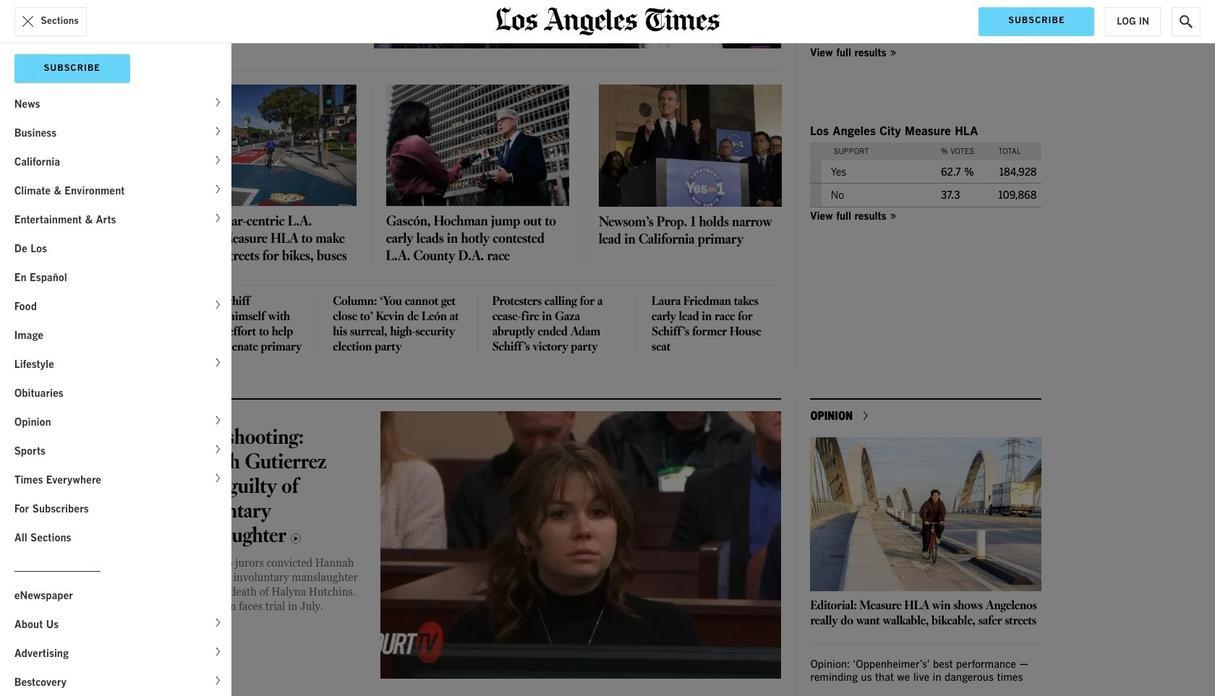 Task type: vqa. For each thing, say whether or not it's contained in the screenshot.
Close banner Image
no



Task type: locate. For each thing, give the bounding box(es) containing it.
los angeles, california march 6, 2024-adam schiff celebrates with his wife during an election party at the avalon in los angeles tuesday night as he seeks to replace sen. diane feinstein in the senate. (wally skalij/los angeles times) image
[[374, 0, 782, 49]]

3 open sub navigation image from the top
[[216, 357, 224, 369]]

6 open sub navigation image from the top
[[216, 472, 224, 485]]

open sub navigation image
[[216, 96, 224, 109], [216, 212, 224, 224], [216, 357, 224, 369], [216, 443, 224, 456], [216, 617, 224, 629], [216, 646, 224, 658], [216, 675, 224, 687]]

1 open sub navigation image from the top
[[216, 125, 224, 137]]

open sub navigation image
[[216, 125, 224, 137], [216, 154, 224, 166], [216, 183, 224, 195], [216, 299, 224, 311], [216, 415, 224, 427], [216, 472, 224, 485]]

4 open sub navigation image from the top
[[216, 299, 224, 311]]

los angeles, ca - march 05: los angeles county district attorney george gascon meets with media in grand park on tuesday, march 5, 2024 in los angeles, ca. (myung chun / los angeles times) image
[[386, 85, 569, 206]]

cyclist in new bike lane. move culver city is a new initiative that reconfigures pedestrian, traffic, bus, and bicycle lanes in downtown culver city to reduce congestion and emissions. los angeles, california, usa. (photo by: citizen of the planet/ucg/universal images group via getty images) image
[[174, 85, 357, 206]]

5 open sub navigation image from the top
[[216, 415, 224, 427]]



Task type: describe. For each thing, give the bounding box(es) containing it.
5 open sub navigation image from the top
[[216, 617, 224, 629]]

home page image
[[496, 7, 720, 35]]

'rust' shooting: hannah gutierrez found guilty of involuntary manslaughter image
[[380, 412, 782, 679]]

2 open sub navigation image from the top
[[216, 154, 224, 166]]

los angeles, ca - january 15, 2024: a cyclist descends down the sixth street viaduct, aka the sixth street bridge, which connects the arts district and the boyle heights neighborhoods in downtown los angeles on monday, jan. 15, 2024. (silvia razgova / for the times) image
[[811, 438, 1042, 592]]

1 open sub navigation image from the top
[[216, 96, 224, 109]]

6 open sub navigation image from the top
[[216, 646, 224, 658]]

3 open sub navigation image from the top
[[216, 183, 224, 195]]

4 open sub navigation image from the top
[[216, 443, 224, 456]]

7 open sub navigation image from the top
[[216, 675, 224, 687]]

los angeles, ca - january 03: gov. gavin newsom expressed shock that the largest mental health institution is the county jail. newsom kicked off his campaign for proposition 1 at los angeles general medical center in los angeles, ca on wednesday, jan. 3, 2024. the proposition is the only statewide initiative on the march 5 primary ballot and asks voters to approve bonds to fund more treatment for mental illness and drug addiction. the initiative is a component of his efforts to tackle homelessness in the state. (myung j. chun / los angeles times) image
[[599, 85, 782, 207]]

2 open sub navigation image from the top
[[216, 212, 224, 224]]



